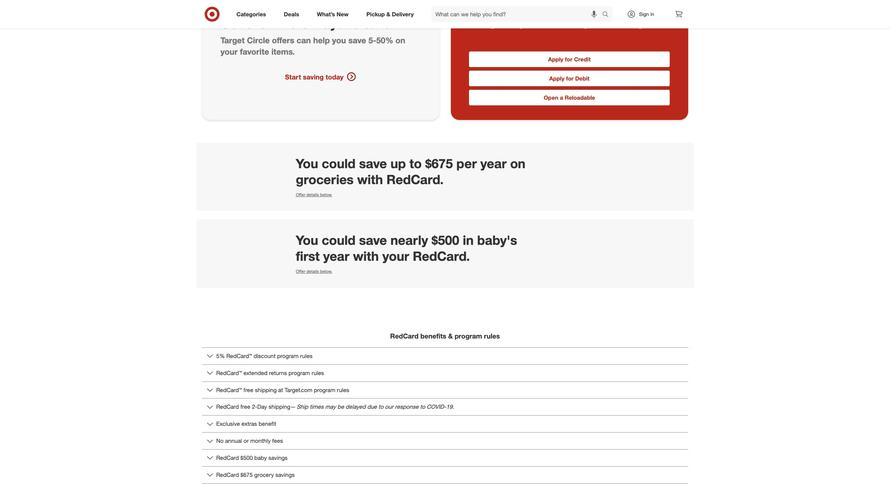 Task type: locate. For each thing, give the bounding box(es) containing it.
5% redcard™ discount program rules button
[[202, 348, 688, 365]]

1 could from the top
[[322, 156, 355, 171]]

offer down groceries
[[296, 192, 305, 197]]

in left baby's
[[463, 233, 474, 248]]

credit
[[574, 56, 591, 63]]

shipping down redcard™ free shipping at target.com program rules
[[269, 404, 290, 411]]

saving
[[303, 73, 324, 81]]

you for you could save nearly $500 in baby's first year with your redcard.
[[296, 233, 318, 248]]

1 vertical spatial target.com
[[285, 387, 312, 394]]

1 vertical spatial redcard.
[[413, 249, 470, 264]]

for left credit
[[565, 56, 572, 63]]

covid-
[[427, 404, 446, 411]]

0 vertical spatial year
[[480, 156, 507, 171]]

0 horizontal spatial $500
[[240, 455, 253, 462]]

savings right grocery
[[275, 472, 295, 479]]

0 vertical spatial on
[[395, 35, 405, 45]]

1 horizontal spatial target.com
[[622, 16, 677, 29]]

redcard $675 grocery savings button
[[202, 467, 688, 484]]

0 horizontal spatial $675
[[240, 472, 253, 479]]

categories
[[236, 11, 266, 18]]

1 vertical spatial could
[[322, 233, 355, 248]]

extras
[[242, 421, 257, 428]]

start getting more at target and target.com
[[462, 16, 677, 29]]

in right sign
[[650, 11, 654, 17]]

offer details below. link down groceries
[[296, 192, 332, 197]]

0 horizontal spatial year
[[323, 249, 349, 264]]

redcard™
[[226, 353, 252, 360], [216, 370, 242, 377], [216, 387, 242, 394]]

details
[[306, 192, 319, 197], [306, 269, 319, 274]]

ways
[[313, 16, 344, 31]]

2 offer from the top
[[296, 269, 305, 274]]

for left the "debit"
[[566, 75, 574, 82]]

can
[[297, 35, 311, 45]]

details down first
[[306, 269, 319, 274]]

what's new
[[317, 11, 349, 18]]

1 vertical spatial target
[[220, 35, 245, 45]]

0 vertical spatial at
[[555, 16, 565, 29]]

0 vertical spatial could
[[322, 156, 355, 171]]

could inside you could save up to $675 per year on groceries with redcard.
[[322, 156, 355, 171]]

0 vertical spatial &
[[386, 11, 390, 18]]

1 you from the top
[[296, 156, 318, 171]]

redcard™ right 5%
[[226, 353, 252, 360]]

0 vertical spatial $500
[[432, 233, 459, 248]]

apply for apply for credit
[[548, 56, 563, 63]]

deals link
[[278, 6, 308, 22]]

target
[[568, 16, 598, 29], [220, 35, 245, 45]]

to left pickup
[[347, 16, 360, 31]]

1 vertical spatial below.
[[320, 269, 332, 274]]

redcard™ down 5%
[[216, 370, 242, 377]]

$500
[[432, 233, 459, 248], [240, 455, 253, 462]]

pickup & delivery
[[366, 11, 414, 18]]

1 vertical spatial savings
[[275, 472, 295, 479]]

today
[[326, 73, 344, 81]]

target down the get
[[220, 35, 245, 45]]

program for returns
[[289, 370, 310, 377]]

program up may
[[314, 387, 335, 394]]

redcard down redcard $500 baby savings
[[216, 472, 239, 479]]

1 vertical spatial offer details below. link
[[296, 269, 332, 274]]

to left covid-
[[420, 404, 425, 411]]

save inside you could save up to $675 per year on groceries with redcard.
[[359, 156, 387, 171]]

1 details from the top
[[306, 192, 319, 197]]

redcard for redcard $500 baby savings
[[216, 455, 239, 462]]

0 vertical spatial shipping
[[255, 387, 277, 394]]

apply
[[548, 56, 563, 63], [549, 75, 564, 82]]

1 vertical spatial $675
[[240, 472, 253, 479]]

& right pickup
[[386, 11, 390, 18]]

0 vertical spatial below.
[[320, 192, 332, 197]]

0 vertical spatial offer details below. link
[[296, 192, 332, 197]]

on inside target circle offers can help you save 5-50% on your favorite items.
[[395, 35, 405, 45]]

1 vertical spatial offer details below.
[[296, 269, 332, 274]]

offer details below.
[[296, 192, 332, 197], [296, 269, 332, 274]]

offer details below. down first
[[296, 269, 332, 274]]

year right per
[[480, 156, 507, 171]]

free for redcard
[[240, 404, 250, 411]]

on
[[395, 35, 405, 45], [510, 156, 525, 171]]

redcard for redcard $675 grocery savings
[[216, 472, 239, 479]]

redcard up exclusive on the bottom
[[216, 404, 239, 411]]

redcard
[[390, 332, 419, 340], [216, 404, 239, 411], [216, 455, 239, 462], [216, 472, 239, 479]]

start for start getting more at target and target.com
[[462, 16, 487, 29]]

0 horizontal spatial target
[[220, 35, 245, 45]]

to left our
[[378, 404, 383, 411]]

search
[[599, 11, 616, 18]]

redcard™ for free
[[216, 387, 242, 394]]

save.
[[363, 16, 394, 31]]

0 vertical spatial redcard™
[[226, 353, 252, 360]]

redcard left benefits
[[390, 332, 419, 340]]

search button
[[599, 6, 616, 23]]

0 vertical spatial you
[[296, 156, 318, 171]]

redcard. inside you could save nearly $500 in baby's first year with your redcard.
[[413, 249, 470, 264]]

1 offer details below. from the top
[[296, 192, 332, 197]]

2 offer details below. from the top
[[296, 269, 332, 274]]

1 vertical spatial you
[[296, 233, 318, 248]]

offer details below. for you could save nearly $500 in baby's first year with your redcard.
[[296, 269, 332, 274]]

1 offer from the top
[[296, 192, 305, 197]]

start left getting
[[462, 16, 487, 29]]

$675 inside you could save up to $675 per year on groceries with redcard.
[[425, 156, 453, 171]]

1 horizontal spatial $675
[[425, 156, 453, 171]]

up
[[390, 156, 406, 171]]

rules
[[484, 332, 500, 340], [300, 353, 313, 360], [312, 370, 324, 377], [337, 387, 349, 394]]

0 horizontal spatial your
[[220, 47, 238, 57]]

1 vertical spatial details
[[306, 269, 319, 274]]

in
[[650, 11, 654, 17], [463, 233, 474, 248]]

details down groceries
[[306, 192, 319, 197]]

more up offers
[[278, 16, 309, 31]]

free up 2-
[[243, 387, 253, 394]]

0 horizontal spatial &
[[386, 11, 390, 18]]

1 horizontal spatial $500
[[432, 233, 459, 248]]

delayed
[[346, 404, 366, 411]]

redcard.
[[387, 172, 444, 187], [413, 249, 470, 264]]

free inside dropdown button
[[243, 387, 253, 394]]

shipping up day
[[255, 387, 277, 394]]

for
[[565, 56, 572, 63], [566, 75, 574, 82]]

2 below. from the top
[[320, 269, 332, 274]]

with
[[357, 172, 383, 187], [353, 249, 379, 264]]

1 vertical spatial start
[[285, 73, 301, 81]]

program right the returns
[[289, 370, 310, 377]]

details for you could save up to $675 per year on groceries with redcard.
[[306, 192, 319, 197]]

you up first
[[296, 233, 318, 248]]

sign
[[639, 11, 649, 17]]

1 vertical spatial for
[[566, 75, 574, 82]]

offer details below. link down first
[[296, 269, 332, 274]]

you
[[296, 156, 318, 171], [296, 233, 318, 248]]

rules for redcard™ extended returns program rules
[[312, 370, 324, 377]]

0 horizontal spatial more
[[278, 16, 309, 31]]

your left favorite
[[220, 47, 238, 57]]

& right benefits
[[448, 332, 453, 340]]

you up groceries
[[296, 156, 318, 171]]

start left saving
[[285, 73, 301, 81]]

start
[[462, 16, 487, 29], [285, 73, 301, 81]]

more
[[278, 16, 309, 31], [527, 16, 552, 29]]

redcard down annual
[[216, 455, 239, 462]]

your inside you could save nearly $500 in baby's first year with your redcard.
[[382, 249, 409, 264]]

0 vertical spatial free
[[243, 387, 253, 394]]

—
[[290, 404, 295, 411]]

to right up
[[409, 156, 422, 171]]

target inside target circle offers can help you save 5-50% on your favorite items.
[[220, 35, 245, 45]]

1 vertical spatial &
[[448, 332, 453, 340]]

0 vertical spatial details
[[306, 192, 319, 197]]

2 vertical spatial redcard™
[[216, 387, 242, 394]]

0 vertical spatial for
[[565, 56, 572, 63]]

year inside you could save nearly $500 in baby's first year with your redcard.
[[323, 249, 349, 264]]

0 vertical spatial save
[[348, 35, 366, 45]]

2 vertical spatial save
[[359, 233, 387, 248]]

target.com
[[622, 16, 677, 29], [285, 387, 312, 394]]

and
[[601, 16, 619, 29]]

save inside you could save nearly $500 in baby's first year with your redcard.
[[359, 233, 387, 248]]

redcard™ extended returns program rules button
[[202, 365, 688, 382]]

program inside redcard™ extended returns program rules dropdown button
[[289, 370, 310, 377]]

you for you could save up to $675 per year on groceries with redcard.
[[296, 156, 318, 171]]

program up 5% redcard™ discount program rules "dropdown button"
[[455, 332, 482, 340]]

what's
[[317, 11, 335, 18]]

redcard™ up exclusive on the bottom
[[216, 387, 242, 394]]

rules inside "dropdown button"
[[300, 353, 313, 360]]

1 horizontal spatial in
[[650, 11, 654, 17]]

you inside you could save nearly $500 in baby's first year with your redcard.
[[296, 233, 318, 248]]

1 horizontal spatial year
[[480, 156, 507, 171]]

redcard free 2-day shipping — ship times may be delayed due to our response to covid-19.
[[216, 404, 454, 411]]

1 vertical spatial $500
[[240, 455, 253, 462]]

for for credit
[[565, 56, 572, 63]]

0 vertical spatial offer
[[296, 192, 305, 197]]

exclusive extras benefit
[[216, 421, 276, 428]]

50%
[[376, 35, 393, 45]]

$675 left per
[[425, 156, 453, 171]]

redcard $675 grocery savings
[[216, 472, 295, 479]]

1 horizontal spatial on
[[510, 156, 525, 171]]

open a reloadable
[[544, 94, 595, 101]]

0 vertical spatial start
[[462, 16, 487, 29]]

your inside target circle offers can help you save 5-50% on your favorite items.
[[220, 47, 238, 57]]

$675 left grocery
[[240, 472, 253, 479]]

program inside 5% redcard™ discount program rules "dropdown button"
[[277, 353, 299, 360]]

2 could from the top
[[322, 233, 355, 248]]

0 vertical spatial redcard.
[[387, 172, 444, 187]]

1 vertical spatial save
[[359, 156, 387, 171]]

deals
[[284, 11, 299, 18]]

offer details below. down groceries
[[296, 192, 332, 197]]

0 vertical spatial your
[[220, 47, 238, 57]]

at inside dropdown button
[[278, 387, 283, 394]]

times
[[310, 404, 324, 411]]

0 horizontal spatial on
[[395, 35, 405, 45]]

0 horizontal spatial start
[[285, 73, 301, 81]]

target circle offers can help you save 5-50% on your favorite items.
[[220, 35, 405, 57]]

savings for redcard $500 baby savings
[[268, 455, 288, 462]]

1 horizontal spatial more
[[527, 16, 552, 29]]

1 vertical spatial redcard™
[[216, 370, 242, 377]]

0 vertical spatial target
[[568, 16, 598, 29]]

more right getting
[[527, 16, 552, 29]]

0 vertical spatial with
[[357, 172, 383, 187]]

offer for you could save nearly $500 in baby's first year with your redcard.
[[296, 269, 305, 274]]

2 offer details below. link from the top
[[296, 269, 332, 274]]

redcard. inside you could save up to $675 per year on groceries with redcard.
[[387, 172, 444, 187]]

1 vertical spatial free
[[240, 404, 250, 411]]

1 vertical spatial your
[[382, 249, 409, 264]]

1 vertical spatial year
[[323, 249, 349, 264]]

2 details from the top
[[306, 269, 319, 274]]

program
[[455, 332, 482, 340], [277, 353, 299, 360], [289, 370, 310, 377], [314, 387, 335, 394]]

your down nearly
[[382, 249, 409, 264]]

2 you from the top
[[296, 233, 318, 248]]

0 vertical spatial apply
[[548, 56, 563, 63]]

0 vertical spatial offer details below.
[[296, 192, 332, 197]]

1 vertical spatial apply
[[549, 75, 564, 82]]

offer details below. link
[[296, 192, 332, 197], [296, 269, 332, 274]]

could
[[322, 156, 355, 171], [322, 233, 355, 248]]

to
[[347, 16, 360, 31], [409, 156, 422, 171], [378, 404, 383, 411], [420, 404, 425, 411]]

start for start saving today
[[285, 73, 301, 81]]

be
[[337, 404, 344, 411]]

1 horizontal spatial at
[[555, 16, 565, 29]]

at for target.com
[[278, 387, 283, 394]]

offer down first
[[296, 269, 305, 274]]

redcard for redcard benefits & program rules
[[390, 332, 419, 340]]

0 horizontal spatial at
[[278, 387, 283, 394]]

1 offer details below. link from the top
[[296, 192, 332, 197]]

savings down the "fees"
[[268, 455, 288, 462]]

0 vertical spatial savings
[[268, 455, 288, 462]]

0 vertical spatial in
[[650, 11, 654, 17]]

1 vertical spatial at
[[278, 387, 283, 394]]

below. for with
[[320, 269, 332, 274]]

save for nearly
[[359, 233, 387, 248]]

1 horizontal spatial &
[[448, 332, 453, 340]]

apply for credit
[[548, 56, 591, 63]]

1 horizontal spatial start
[[462, 16, 487, 29]]

apply for debit link
[[469, 71, 670, 87]]

1 vertical spatial on
[[510, 156, 525, 171]]

new
[[337, 11, 349, 18]]

redcard. for $500
[[413, 249, 470, 264]]

target left search button
[[568, 16, 598, 29]]

shipping
[[255, 387, 277, 394], [269, 404, 290, 411]]

1 below. from the top
[[320, 192, 332, 197]]

0 horizontal spatial in
[[463, 233, 474, 248]]

you inside you could save up to $675 per year on groceries with redcard.
[[296, 156, 318, 171]]

offer for you could save up to $675 per year on groceries with redcard.
[[296, 192, 305, 197]]

our
[[385, 404, 393, 411]]

offer details below. link for you could save nearly $500 in baby's first year with your redcard.
[[296, 269, 332, 274]]

could inside you could save nearly $500 in baby's first year with your redcard.
[[322, 233, 355, 248]]

1 vertical spatial offer
[[296, 269, 305, 274]]

1 vertical spatial in
[[463, 233, 474, 248]]

free left 2-
[[240, 404, 250, 411]]

1 horizontal spatial your
[[382, 249, 409, 264]]

redcard™ free shipping at target.com program rules
[[216, 387, 349, 394]]

below. for groceries
[[320, 192, 332, 197]]

year
[[480, 156, 507, 171], [323, 249, 349, 264]]

0 horizontal spatial target.com
[[285, 387, 312, 394]]

year right first
[[323, 249, 349, 264]]

savings for redcard $675 grocery savings
[[275, 472, 295, 479]]

discount
[[254, 353, 276, 360]]

rules for redcard benefits & program rules
[[484, 332, 500, 340]]

annual
[[225, 438, 242, 445]]

apply up apply for debit link at the right top
[[548, 56, 563, 63]]

program up the returns
[[277, 353, 299, 360]]

more for at
[[527, 16, 552, 29]]

apply up a
[[549, 75, 564, 82]]

0 vertical spatial $675
[[425, 156, 453, 171]]

save
[[348, 35, 366, 45], [359, 156, 387, 171], [359, 233, 387, 248]]

1 vertical spatial with
[[353, 249, 379, 264]]



Task type: describe. For each thing, give the bounding box(es) containing it.
categories link
[[230, 6, 275, 22]]

$675 inside dropdown button
[[240, 472, 253, 479]]

0 vertical spatial target.com
[[622, 16, 677, 29]]

your for redcard.
[[382, 249, 409, 264]]

exclusive
[[216, 421, 240, 428]]

5%
[[216, 353, 225, 360]]

even
[[246, 16, 274, 31]]

favorite
[[240, 47, 269, 57]]

fees
[[272, 438, 283, 445]]

redcard $500 baby savings button
[[202, 450, 688, 467]]

you could save nearly $500 in baby's first year with your redcard.
[[296, 233, 517, 264]]

What can we help you find? suggestions appear below search field
[[431, 6, 604, 22]]

on inside you could save up to $675 per year on groceries with redcard.
[[510, 156, 525, 171]]

sign in
[[639, 11, 654, 17]]

response
[[395, 404, 419, 411]]

or
[[244, 438, 249, 445]]

apply for credit link
[[469, 52, 670, 67]]

for for debit
[[566, 75, 574, 82]]

reloadable
[[565, 94, 595, 101]]

grocery
[[254, 472, 274, 479]]

per
[[456, 156, 477, 171]]

returns
[[269, 370, 287, 377]]

redcard™ free shipping at target.com program rules button
[[202, 382, 688, 399]]

getting
[[490, 16, 524, 29]]

what's new link
[[311, 6, 357, 22]]

nearly
[[390, 233, 428, 248]]

items.
[[271, 47, 295, 57]]

get
[[220, 16, 242, 31]]

baby's
[[477, 233, 517, 248]]

open
[[544, 94, 558, 101]]

redcard benefits & program rules
[[390, 332, 500, 340]]

with inside you could save nearly $500 in baby's first year with your redcard.
[[353, 249, 379, 264]]

no
[[216, 438, 224, 445]]

pickup
[[366, 11, 385, 18]]

more for ways
[[278, 16, 309, 31]]

you could save up to $675 per year on groceries with redcard.
[[296, 156, 525, 187]]

5-
[[368, 35, 376, 45]]

redcard for redcard free 2-day shipping — ship times may be delayed due to our response to covid-19.
[[216, 404, 239, 411]]

$500 inside you could save nearly $500 in baby's first year with your redcard.
[[432, 233, 459, 248]]

redcard $500 baby savings
[[216, 455, 288, 462]]

offer details below. link for you could save up to $675 per year on groceries with redcard.
[[296, 192, 332, 197]]

help
[[313, 35, 330, 45]]

save inside target circle offers can help you save 5-50% on your favorite items.
[[348, 35, 366, 45]]

1 vertical spatial shipping
[[269, 404, 290, 411]]

apply for debit
[[549, 75, 590, 82]]

baby
[[254, 455, 267, 462]]

5% redcard™ discount program rules
[[216, 353, 313, 360]]

a
[[560, 94, 563, 101]]

program for discount
[[277, 353, 299, 360]]

& inside "pickup & delivery" link
[[386, 11, 390, 18]]

no annual or monthly fees button
[[202, 433, 688, 450]]

offers
[[272, 35, 294, 45]]

no annual or monthly fees
[[216, 438, 283, 445]]

program for &
[[455, 332, 482, 340]]

year inside you could save up to $675 per year on groceries with redcard.
[[480, 156, 507, 171]]

to inside you could save up to $675 per year on groceries with redcard.
[[409, 156, 422, 171]]

first
[[296, 249, 320, 264]]

apply for apply for debit
[[549, 75, 564, 82]]

sign in link
[[621, 6, 665, 22]]

program inside redcard™ free shipping at target.com program rules dropdown button
[[314, 387, 335, 394]]

target.com inside dropdown button
[[285, 387, 312, 394]]

get even more ways to save.
[[220, 16, 394, 31]]

free for redcard™
[[243, 387, 253, 394]]

start saving today link
[[209, 72, 432, 82]]

redcard™ inside "dropdown button"
[[226, 353, 252, 360]]

rules for 5% redcard™ discount program rules
[[300, 353, 313, 360]]

circle
[[247, 35, 270, 45]]

2-
[[252, 404, 257, 411]]

start saving today
[[285, 73, 344, 81]]

may
[[325, 404, 336, 411]]

redcard. for to
[[387, 172, 444, 187]]

exclusive extras benefit button
[[202, 416, 688, 433]]

open a reloadable link
[[469, 90, 670, 106]]

redcard™ extended returns program rules
[[216, 370, 324, 377]]

redcard™ for extended
[[216, 370, 242, 377]]

offer details below. for you could save up to $675 per year on groceries with redcard.
[[296, 192, 332, 197]]

monthly
[[250, 438, 271, 445]]

details for you could save nearly $500 in baby's first year with your redcard.
[[306, 269, 319, 274]]

in inside you could save nearly $500 in baby's first year with your redcard.
[[463, 233, 474, 248]]

due
[[367, 404, 377, 411]]

$500 inside dropdown button
[[240, 455, 253, 462]]

1 horizontal spatial target
[[568, 16, 598, 29]]

debit
[[575, 75, 590, 82]]

benefits
[[420, 332, 446, 340]]

save for up
[[359, 156, 387, 171]]

at for target
[[555, 16, 565, 29]]

ship
[[297, 404, 308, 411]]

shipping inside dropdown button
[[255, 387, 277, 394]]

pickup & delivery link
[[360, 6, 423, 22]]

extended
[[243, 370, 267, 377]]

delivery
[[392, 11, 414, 18]]

with inside you could save up to $675 per year on groceries with redcard.
[[357, 172, 383, 187]]

could for groceries
[[322, 156, 355, 171]]

you
[[332, 35, 346, 45]]

day
[[257, 404, 267, 411]]

benefit
[[259, 421, 276, 428]]

your for favorite
[[220, 47, 238, 57]]

could for with
[[322, 233, 355, 248]]

19.
[[446, 404, 454, 411]]

groceries
[[296, 172, 354, 187]]



Task type: vqa. For each thing, say whether or not it's contained in the screenshot.
5-
yes



